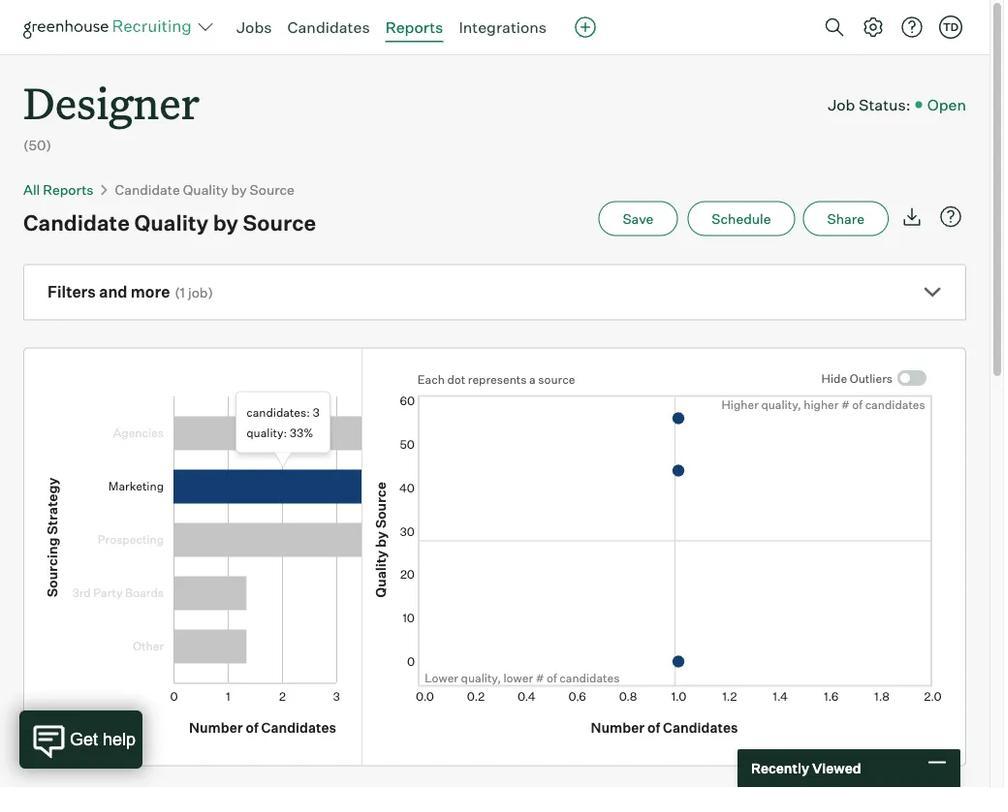 Task type: describe. For each thing, give the bounding box(es) containing it.
1 vertical spatial candidate
[[23, 209, 130, 236]]

save button
[[598, 201, 678, 236]]

designer (50)
[[23, 74, 200, 153]]

job
[[188, 284, 208, 301]]

1 vertical spatial quality
[[134, 209, 209, 236]]

recently viewed
[[751, 760, 861, 777]]

designer link
[[23, 54, 200, 135]]

jobs
[[237, 17, 272, 37]]

job status:
[[828, 95, 911, 114]]

more
[[131, 282, 170, 302]]

candidates link
[[287, 17, 370, 37]]

schedule button
[[688, 201, 795, 236]]

share
[[827, 210, 865, 227]]

candidate quality by source link
[[115, 181, 295, 198]]

quality:
[[246, 425, 287, 440]]

jobs link
[[237, 17, 272, 37]]

integrations
[[459, 17, 547, 37]]

dot
[[447, 372, 465, 386]]

0 vertical spatial by
[[231, 181, 247, 198]]

3
[[313, 405, 320, 419]]

integrations link
[[459, 17, 547, 37]]

schedule
[[712, 210, 771, 227]]

save
[[623, 210, 654, 227]]

all
[[23, 181, 40, 198]]

and
[[99, 282, 127, 302]]

0 vertical spatial candidate
[[115, 181, 180, 198]]

candidates:
[[246, 405, 310, 419]]

0 vertical spatial candidate quality by source
[[115, 181, 295, 198]]

(50)
[[23, 136, 51, 153]]

outliers
[[850, 371, 893, 385]]

each dot represents a source
[[418, 372, 575, 386]]

share button
[[803, 201, 889, 236]]

1 vertical spatial candidate quality by source
[[23, 209, 316, 236]]

0 vertical spatial quality
[[183, 181, 228, 198]]

a
[[529, 372, 536, 386]]

1
[[180, 284, 185, 301]]

job
[[828, 95, 855, 114]]



Task type: locate. For each thing, give the bounding box(es) containing it.
candidate down all reports
[[23, 209, 130, 236]]

designer
[[23, 74, 200, 131]]

greenhouse recruiting image
[[23, 16, 198, 39]]

faq image
[[939, 205, 963, 228]]

0 horizontal spatial reports
[[43, 181, 94, 198]]

candidates
[[287, 17, 370, 37]]

filters and more ( 1 job )
[[47, 282, 213, 302]]

all reports
[[23, 181, 94, 198]]

(
[[175, 284, 180, 301]]

by
[[231, 181, 247, 198], [213, 209, 238, 236]]

configure image
[[862, 16, 885, 39]]

candidate
[[115, 181, 180, 198], [23, 209, 130, 236]]

reports link
[[385, 17, 443, 37]]

hide outliers
[[822, 371, 893, 385]]

status:
[[859, 95, 911, 114]]

td button
[[939, 16, 963, 39]]

save and schedule this report to revisit it! element
[[598, 201, 688, 236]]

filters
[[47, 282, 96, 302]]

1 vertical spatial by
[[213, 209, 238, 236]]

reports right candidates
[[385, 17, 443, 37]]

source
[[538, 372, 575, 386]]

candidates: 3 quality: 33%
[[246, 405, 320, 440]]

each
[[418, 372, 445, 386]]

reports right all
[[43, 181, 94, 198]]

reports
[[385, 17, 443, 37], [43, 181, 94, 198]]

candidate down designer (50)
[[115, 181, 180, 198]]

recently
[[751, 760, 809, 777]]

1 vertical spatial reports
[[43, 181, 94, 198]]

)
[[208, 284, 213, 301]]

source
[[250, 181, 295, 198], [243, 209, 316, 236]]

td button
[[935, 12, 966, 43]]

open
[[927, 95, 966, 114]]

1 vertical spatial source
[[243, 209, 316, 236]]

quality
[[183, 181, 228, 198], [134, 209, 209, 236]]

0 vertical spatial reports
[[385, 17, 443, 37]]

viewed
[[812, 760, 861, 777]]

0 vertical spatial source
[[250, 181, 295, 198]]

1 horizontal spatial reports
[[385, 17, 443, 37]]

download image
[[901, 205, 924, 228]]

candidate quality by source
[[115, 181, 295, 198], [23, 209, 316, 236]]

search image
[[823, 16, 846, 39]]

td
[[943, 20, 959, 33]]

33%
[[290, 425, 314, 440]]

hide
[[822, 371, 847, 385]]

all reports link
[[23, 181, 94, 198]]

represents
[[468, 372, 527, 386]]



Task type: vqa. For each thing, say whether or not it's contained in the screenshot.
people
no



